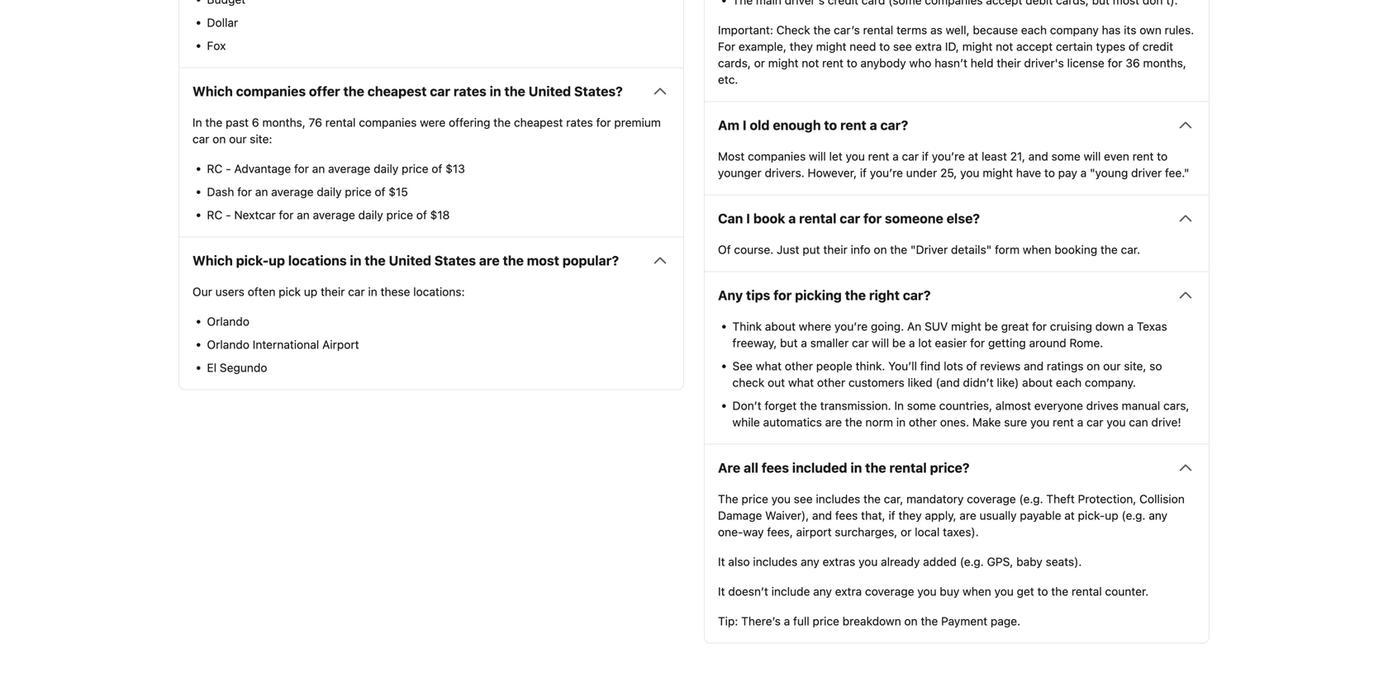 Task type: vqa. For each thing, say whether or not it's contained in the screenshot.
show
no



Task type: describe. For each thing, give the bounding box(es) containing it.
important:
[[718, 23, 774, 37]]

pick- inside "dropdown button"
[[236, 253, 269, 268]]

see inside 'the price you see includes the car, mandatory coverage (e.g. theft protection, collision damage waiver), and fees that, if they apply, are usually payable at pick-up (e.g. any one-way fees, airport surcharges, or local taxes).'
[[794, 493, 813, 506]]

license
[[1068, 56, 1105, 70]]

for inside in the past 6 months, 76 rental companies were offering the cheapest rates for premium car on our site:
[[596, 116, 611, 129]]

0 vertical spatial (e.g.
[[1020, 493, 1044, 506]]

cards,
[[718, 56, 751, 70]]

enough
[[773, 117, 821, 133]]

collision
[[1140, 493, 1185, 506]]

or inside 'the price you see includes the car, mandatory coverage (e.g. theft protection, collision damage waiver), and fees that, if they apply, are usually payable at pick-up (e.g. any one-way fees, airport surcharges, or local taxes).'
[[901, 526, 912, 539]]

well,
[[946, 23, 970, 37]]

any for it also includes any extras you already added (e.g. gps, baby seats).
[[801, 555, 820, 569]]

car left these
[[348, 285, 365, 299]]

rc - advantage for an average daily price of $13
[[207, 162, 465, 175]]

where
[[799, 320, 832, 333]]

fox
[[207, 39, 226, 52]]

- for nextcar
[[226, 208, 231, 222]]

forget
[[765, 399, 797, 413]]

at inside most companies will let you rent a car if you're at least 21, and some will even rent to younger drivers. however, if you're under 25, you might have to pay a "young driver fee."
[[969, 149, 979, 163]]

might inside think about where you're going. an suv might be great for cruising down a texas freeway, but a smaller car will be a lot easier for getting around rome.
[[952, 320, 982, 333]]

you inside 'the price you see includes the car, mandatory coverage (e.g. theft protection, collision damage waiver), and fees that, if they apply, are usually payable at pick-up (e.g. any one-way fees, airport surcharges, or local taxes).'
[[772, 493, 791, 506]]

it for it also includes any extras you already added (e.g. gps, baby seats).
[[718, 555, 725, 569]]

up inside 'the price you see includes the car, mandatory coverage (e.g. theft protection, collision damage waiver), and fees that, if they apply, are usually payable at pick-up (e.g. any one-way fees, airport surcharges, or local taxes).'
[[1105, 509, 1119, 523]]

so
[[1150, 359, 1163, 373]]

site,
[[1124, 359, 1147, 373]]

way
[[743, 526, 764, 539]]

car inside which companies offer the cheapest car rates  in the united states? dropdown button
[[430, 83, 451, 99]]

down
[[1096, 320, 1125, 333]]

customers
[[849, 376, 905, 390]]

price down rc - advantage for an average daily price of $13
[[345, 185, 372, 199]]

are
[[718, 460, 741, 476]]

in up offering
[[490, 83, 501, 99]]

any tips for picking the right car? button
[[718, 285, 1196, 305]]

1 vertical spatial not
[[802, 56, 820, 70]]

car inside can i book a rental car for someone else? dropdown button
[[840, 211, 861, 226]]

orlando for orlando international airport
[[207, 338, 250, 352]]

don't
[[733, 399, 762, 413]]

0 vertical spatial not
[[996, 40, 1014, 53]]

you right let
[[846, 149, 865, 163]]

0 horizontal spatial coverage
[[865, 585, 915, 599]]

most
[[718, 149, 745, 163]]

and inside 'the price you see includes the car, mandatory coverage (e.g. theft protection, collision damage waiver), and fees that, if they apply, are usually payable at pick-up (e.g. any one-way fees, airport surcharges, or local taxes).'
[[813, 509, 832, 523]]

younger
[[718, 166, 762, 180]]

(and
[[936, 376, 960, 390]]

and inside most companies will let you rent a car if you're at least 21, and some will even rent to younger drivers. however, if you're under 25, you might have to pay a "young driver fee."
[[1029, 149, 1049, 163]]

which pick-up locations in the united states are the most popular?
[[193, 253, 619, 268]]

that,
[[861, 509, 886, 523]]

in inside don't forget the transmission. in some countries, almost everyone drives manual cars, while automatics are the norm in other ones. make sure you rent a car you can drive!
[[895, 399, 904, 413]]

offering
[[449, 116, 491, 129]]

find
[[921, 359, 941, 373]]

because
[[973, 23, 1018, 37]]

everyone
[[1035, 399, 1084, 413]]

transmission.
[[821, 399, 892, 413]]

as
[[931, 23, 943, 37]]

reviews
[[981, 359, 1021, 373]]

see what other people think. you'll find lots of reviews and ratings on our site, so check out what other customers liked (and didn't like) about each company.
[[733, 359, 1163, 390]]

a right book
[[789, 211, 796, 226]]

counter.
[[1106, 585, 1149, 599]]

am
[[718, 117, 740, 133]]

were
[[420, 116, 446, 129]]

rates inside in the past 6 months, 76 rental companies were offering the cheapest rates for premium car on our site:
[[566, 116, 593, 129]]

1 vertical spatial average
[[271, 185, 314, 199]]

other inside don't forget the transmission. in some countries, almost everyone drives manual cars, while automatics are the norm in other ones. make sure you rent a car you can drive!
[[909, 416, 937, 429]]

see inside important: check the car's rental terms as well, because each company has its own rules. for example, they might need to see extra id, might not accept certain types of credit cards, or might not rent to anybody who hasn't held their driver's license for 36 months, etc.
[[894, 40, 912, 53]]

tips
[[746, 287, 771, 303]]

people
[[817, 359, 853, 373]]

companies inside in the past 6 months, 76 rental companies were offering the cheapest rates for premium car on our site:
[[359, 116, 417, 129]]

0 horizontal spatial their
[[321, 285, 345, 299]]

average for advantage
[[328, 162, 371, 175]]

to down need
[[847, 56, 858, 70]]

some inside most companies will let you rent a car if you're at least 21, and some will even rent to younger drivers. however, if you're under 25, you might have to pay a "young driver fee."
[[1052, 149, 1081, 163]]

texas
[[1137, 320, 1168, 333]]

am i old enough to rent a car? button
[[718, 115, 1196, 135]]

1 vertical spatial when
[[963, 585, 992, 599]]

gps,
[[987, 555, 1014, 569]]

are all fees included in the rental price?
[[718, 460, 970, 476]]

i for am
[[743, 117, 747, 133]]

which for which pick-up locations in the united states are the most popular?
[[193, 253, 233, 268]]

car,
[[884, 493, 904, 506]]

pick
[[279, 285, 301, 299]]

includes inside 'the price you see includes the car, mandatory coverage (e.g. theft protection, collision damage waiver), and fees that, if they apply, are usually payable at pick-up (e.g. any one-way fees, airport surcharges, or local taxes).'
[[816, 493, 861, 506]]

for inside important: check the car's rental terms as well, because each company has its own rules. for example, they might need to see extra id, might not accept certain types of credit cards, or might not rent to anybody who hasn't held their driver's license for 36 months, etc.
[[1108, 56, 1123, 70]]

1 vertical spatial daily
[[317, 185, 342, 199]]

on right info
[[874, 243, 887, 257]]

like)
[[997, 376, 1020, 390]]

airport
[[797, 526, 832, 539]]

1 vertical spatial you're
[[870, 166, 904, 180]]

for right dash
[[237, 185, 252, 199]]

0 horizontal spatial extra
[[836, 585, 862, 599]]

0 horizontal spatial an
[[255, 185, 268, 199]]

one-
[[718, 526, 743, 539]]

will inside think about where you're going. an suv might be great for cruising down a texas freeway, but a smaller car will be a lot easier for getting around rome.
[[872, 336, 890, 350]]

rc for rc - nextcar for an average daily price of $18
[[207, 208, 223, 222]]

can
[[1130, 416, 1149, 429]]

1 vertical spatial (e.g.
[[1122, 509, 1146, 523]]

a down anybody
[[870, 117, 878, 133]]

dash
[[207, 185, 234, 199]]

usually
[[980, 509, 1017, 523]]

they inside 'the price you see includes the car, mandatory coverage (e.g. theft protection, collision damage waiver), and fees that, if they apply, are usually payable at pick-up (e.g. any one-way fees, airport surcharges, or local taxes).'
[[899, 509, 922, 523]]

are inside "dropdown button"
[[479, 253, 500, 268]]

rental up car,
[[890, 460, 927, 476]]

"driver
[[911, 243, 948, 257]]

for up info
[[864, 211, 882, 226]]

getting
[[989, 336, 1026, 350]]

details"
[[951, 243, 992, 257]]

1 horizontal spatial their
[[824, 243, 848, 257]]

driver's
[[1025, 56, 1065, 70]]

they inside important: check the car's rental terms as well, because each company has its own rules. for example, they might need to see extra id, might not accept certain types of credit cards, or might not rent to anybody who hasn't held their driver's license for 36 months, etc.
[[790, 40, 813, 53]]

have
[[1017, 166, 1042, 180]]

already
[[881, 555, 920, 569]]

1 vertical spatial other
[[818, 376, 846, 390]]

to left pay
[[1045, 166, 1056, 180]]

norm
[[866, 416, 894, 429]]

car inside most companies will let you rent a car if you're at least 21, and some will even rent to younger drivers. however, if you're under 25, you might have to pay a "young driver fee."
[[902, 149, 919, 163]]

rent up driver
[[1133, 149, 1154, 163]]

you right extras
[[859, 555, 878, 569]]

are inside 'the price you see includes the car, mandatory coverage (e.g. theft protection, collision damage waiver), and fees that, if they apply, are usually payable at pick-up (e.g. any one-way fees, airport surcharges, or local taxes).'
[[960, 509, 977, 523]]

check
[[777, 23, 811, 37]]

rome.
[[1070, 336, 1104, 350]]

drive!
[[1152, 416, 1182, 429]]

theft
[[1047, 493, 1075, 506]]

for up around
[[1033, 320, 1047, 333]]

can i book a rental car for someone else?
[[718, 211, 980, 226]]

1 horizontal spatial be
[[985, 320, 998, 333]]

you left get
[[995, 585, 1014, 599]]

put
[[803, 243, 821, 257]]

apply,
[[925, 509, 957, 523]]

for right tips
[[774, 287, 792, 303]]

36
[[1126, 56, 1141, 70]]

dash for an average daily price of $15
[[207, 185, 408, 199]]

car inside think about where you're going. an suv might be great for cruising down a texas freeway, but a smaller car will be a lot easier for getting around rome.
[[852, 336, 869, 350]]

$18
[[430, 208, 450, 222]]

for up dash for an average daily price of $15
[[294, 162, 309, 175]]

company.
[[1085, 376, 1137, 390]]

in inside "dropdown button"
[[350, 253, 362, 268]]

1 vertical spatial what
[[789, 376, 814, 390]]

daily for nextcar
[[358, 208, 383, 222]]

1 vertical spatial if
[[860, 166, 867, 180]]

almost
[[996, 399, 1032, 413]]

0 vertical spatial when
[[1023, 243, 1052, 257]]

of for rc - nextcar for an average daily price of $18
[[416, 208, 427, 222]]

seats).
[[1046, 555, 1082, 569]]

fees,
[[767, 526, 793, 539]]

rc for rc - advantage for an average daily price of $13
[[207, 162, 223, 175]]

0 horizontal spatial other
[[785, 359, 813, 373]]

cruising
[[1051, 320, 1093, 333]]

el
[[207, 361, 217, 375]]

our users often pick up their car in these locations:
[[193, 285, 465, 299]]

orlando for orlando
[[207, 315, 250, 328]]

someone
[[885, 211, 944, 226]]

out
[[768, 376, 785, 390]]

car inside in the past 6 months, 76 rental companies were offering the cheapest rates for premium car on our site:
[[193, 132, 210, 146]]

of for see what other people think. you'll find lots of reviews and ratings on our site, so check out what other customers liked (and didn't like) about each company.
[[967, 359, 978, 373]]

price down $15
[[387, 208, 413, 222]]

check
[[733, 376, 765, 390]]

united inside dropdown button
[[529, 83, 571, 99]]

automatics
[[764, 416, 822, 429]]

each inside the see what other people think. you'll find lots of reviews and ratings on our site, so check out what other customers liked (and didn't like) about each company.
[[1056, 376, 1082, 390]]

a inside don't forget the transmission. in some countries, almost everyone drives manual cars, while automatics are the norm in other ones. make sure you rent a car you can drive!
[[1078, 416, 1084, 429]]

which for which companies offer the cheapest car rates  in the united states?
[[193, 83, 233, 99]]

price inside 'the price you see includes the car, mandatory coverage (e.g. theft protection, collision damage waiver), and fees that, if they apply, are usually payable at pick-up (e.g. any one-way fees, airport surcharges, or local taxes).'
[[742, 493, 769, 506]]

coverage inside 'the price you see includes the car, mandatory coverage (e.g. theft protection, collision damage waiver), and fees that, if they apply, are usually payable at pick-up (e.g. any one-way fees, airport surcharges, or local taxes).'
[[967, 493, 1017, 506]]

you're inside think about where you're going. an suv might be great for cruising down a texas freeway, but a smaller car will be a lot easier for getting around rome.
[[835, 320, 868, 333]]

tip:
[[718, 615, 738, 628]]

it doesn't include any extra coverage you buy when you get to the rental counter.
[[718, 585, 1149, 599]]

price right the full
[[813, 615, 840, 628]]

0 vertical spatial what
[[756, 359, 782, 373]]

0 horizontal spatial includes
[[753, 555, 798, 569]]

site:
[[250, 132, 272, 146]]

a right down
[[1128, 320, 1134, 333]]

price up $15
[[402, 162, 429, 175]]

for
[[718, 40, 736, 53]]

to up fee."
[[1157, 149, 1168, 163]]

of for rc - advantage for an average daily price of $13
[[432, 162, 443, 175]]

also
[[729, 555, 750, 569]]

average for nextcar
[[313, 208, 355, 222]]

$13
[[446, 162, 465, 175]]

rental up put in the top right of the page
[[800, 211, 837, 226]]

rent right let
[[868, 149, 890, 163]]

but
[[780, 336, 798, 350]]

0 vertical spatial car?
[[881, 117, 909, 133]]

about inside think about where you're going. an suv might be great for cruising down a texas freeway, but a smaller car will be a lot easier for getting around rome.
[[765, 320, 796, 333]]

daily for advantage
[[374, 162, 399, 175]]

anybody
[[861, 56, 907, 70]]

76
[[309, 116, 322, 129]]

for right nextcar
[[279, 208, 294, 222]]

0 vertical spatial you're
[[932, 149, 965, 163]]

a left the full
[[784, 615, 790, 628]]

i for can
[[747, 211, 751, 226]]

you left buy
[[918, 585, 937, 599]]



Task type: locate. For each thing, give the bounding box(es) containing it.
any
[[1149, 509, 1168, 523], [801, 555, 820, 569], [814, 585, 832, 599]]

you're left under
[[870, 166, 904, 180]]

not down check on the top right of the page
[[802, 56, 820, 70]]

1 horizontal spatial about
[[1023, 376, 1053, 390]]

might down the 'example,'
[[769, 56, 799, 70]]

in inside in the past 6 months, 76 rental companies were offering the cheapest rates for premium car on our site:
[[193, 116, 202, 129]]

cheapest inside dropdown button
[[368, 83, 427, 99]]

25,
[[941, 166, 958, 180]]

in left these
[[368, 285, 378, 299]]

1 vertical spatial companies
[[359, 116, 417, 129]]

1 - from the top
[[226, 162, 231, 175]]

our inside in the past 6 months, 76 rental companies were offering the cheapest rates for premium car on our site:
[[229, 132, 247, 146]]

1 vertical spatial car?
[[903, 287, 931, 303]]

coverage up usually
[[967, 493, 1017, 506]]

any inside 'the price you see includes the car, mandatory coverage (e.g. theft protection, collision damage waiver), and fees that, if they apply, are usually payable at pick-up (e.g. any one-way fees, airport surcharges, or local taxes).'
[[1149, 509, 1168, 523]]

when right form
[[1023, 243, 1052, 257]]

2 horizontal spatial will
[[1084, 149, 1101, 163]]

daily up $15
[[374, 162, 399, 175]]

rental down seats).
[[1072, 585, 1103, 599]]

2 horizontal spatial if
[[922, 149, 929, 163]]

2 vertical spatial any
[[814, 585, 832, 599]]

can i book a rental car for someone else? button
[[718, 209, 1196, 228]]

locations
[[288, 253, 347, 268]]

drives
[[1087, 399, 1119, 413]]

2 which from the top
[[193, 253, 233, 268]]

2 vertical spatial other
[[909, 416, 937, 429]]

other left ones.
[[909, 416, 937, 429]]

might up "easier"
[[952, 320, 982, 333]]

rent up let
[[841, 117, 867, 133]]

2 horizontal spatial are
[[960, 509, 977, 523]]

0 horizontal spatial at
[[969, 149, 979, 163]]

are right states
[[479, 253, 500, 268]]

id,
[[946, 40, 960, 53]]

on inside in the past 6 months, 76 rental companies were offering the cheapest rates for premium car on our site:
[[213, 132, 226, 146]]

other down people
[[818, 376, 846, 390]]

if
[[922, 149, 929, 163], [860, 166, 867, 180], [889, 509, 896, 523]]

any
[[718, 287, 743, 303]]

price
[[402, 162, 429, 175], [345, 185, 372, 199], [387, 208, 413, 222], [742, 493, 769, 506], [813, 615, 840, 628]]

0 horizontal spatial about
[[765, 320, 796, 333]]

they down check on the top right of the page
[[790, 40, 813, 53]]

on down past
[[213, 132, 226, 146]]

cars,
[[1164, 399, 1190, 413]]

2 horizontal spatial companies
[[748, 149, 806, 163]]

average down advantage
[[271, 185, 314, 199]]

companies inside dropdown button
[[236, 83, 306, 99]]

1 horizontal spatial if
[[889, 509, 896, 523]]

you're up smaller
[[835, 320, 868, 333]]

to right get
[[1038, 585, 1049, 599]]

2 vertical spatial (e.g.
[[960, 555, 984, 569]]

0 vertical spatial coverage
[[967, 493, 1017, 506]]

extra down extras
[[836, 585, 862, 599]]

1 vertical spatial they
[[899, 509, 922, 523]]

who
[[910, 56, 932, 70]]

rc down dash
[[207, 208, 223, 222]]

1 rc from the top
[[207, 162, 223, 175]]

0 vertical spatial their
[[997, 56, 1021, 70]]

terms
[[897, 23, 928, 37]]

2 horizontal spatial other
[[909, 416, 937, 429]]

included
[[793, 460, 848, 476]]

0 vertical spatial are
[[479, 253, 500, 268]]

an up dash for an average daily price of $15
[[312, 162, 325, 175]]

in right included
[[851, 460, 863, 476]]

companies for most
[[748, 149, 806, 163]]

it
[[718, 555, 725, 569], [718, 585, 725, 599]]

which inside dropdown button
[[193, 83, 233, 99]]

1 vertical spatial or
[[901, 526, 912, 539]]

rent inside important: check the car's rental terms as well, because each company has its own rules. for example, they might need to see extra id, might not accept certain types of credit cards, or might not rent to anybody who hasn't held their driver's license for 36 months, etc.
[[823, 56, 844, 70]]

the
[[814, 23, 831, 37], [344, 83, 365, 99], [505, 83, 526, 99], [205, 116, 223, 129], [494, 116, 511, 129], [891, 243, 908, 257], [1101, 243, 1118, 257], [365, 253, 386, 268], [503, 253, 524, 268], [845, 287, 866, 303], [800, 399, 817, 413], [846, 416, 863, 429], [866, 460, 887, 476], [864, 493, 881, 506], [1052, 585, 1069, 599], [921, 615, 938, 628]]

for down states?
[[596, 116, 611, 129]]

0 vertical spatial pick-
[[236, 253, 269, 268]]

united left states?
[[529, 83, 571, 99]]

hasn't
[[935, 56, 968, 70]]

0 vertical spatial see
[[894, 40, 912, 53]]

locations:
[[413, 285, 465, 299]]

for right "easier"
[[971, 336, 985, 350]]

1 horizontal spatial extra
[[916, 40, 942, 53]]

car's
[[834, 23, 860, 37]]

- for advantage
[[226, 162, 231, 175]]

1 vertical spatial cheapest
[[514, 116, 563, 129]]

car down drives
[[1087, 416, 1104, 429]]

car
[[430, 83, 451, 99], [193, 132, 210, 146], [902, 149, 919, 163], [840, 211, 861, 226], [348, 285, 365, 299], [852, 336, 869, 350], [1087, 416, 1104, 429]]

orlando international airport
[[207, 338, 359, 352]]

1 vertical spatial about
[[1023, 376, 1053, 390]]

of left $15
[[375, 185, 386, 199]]

0 horizontal spatial companies
[[236, 83, 306, 99]]

0 vertical spatial cheapest
[[368, 83, 427, 99]]

months, inside important: check the car's rental terms as well, because each company has its own rules. for example, they might need to see extra id, might not accept certain types of credit cards, or might not rent to anybody who hasn't held their driver's license for 36 months, etc.
[[1144, 56, 1187, 70]]

they
[[790, 40, 813, 53], [899, 509, 922, 523]]

it also includes any extras you already added (e.g. gps, baby seats).
[[718, 555, 1082, 569]]

damage
[[718, 509, 763, 523]]

1 orlando from the top
[[207, 315, 250, 328]]

0 vertical spatial our
[[229, 132, 247, 146]]

car inside don't forget the transmission. in some countries, almost everyone drives manual cars, while automatics are the norm in other ones. make sure you rent a car you can drive!
[[1087, 416, 1104, 429]]

rental
[[863, 23, 894, 37], [325, 116, 356, 129], [800, 211, 837, 226], [890, 460, 927, 476], [1072, 585, 1103, 599]]

taxes).
[[943, 526, 979, 539]]

0 vertical spatial daily
[[374, 162, 399, 175]]

about right like)
[[1023, 376, 1053, 390]]

in left past
[[193, 116, 202, 129]]

what up out at the right bottom of page
[[756, 359, 782, 373]]

a right let
[[893, 149, 899, 163]]

even
[[1104, 149, 1130, 163]]

get
[[1017, 585, 1035, 599]]

at inside 'the price you see includes the car, mandatory coverage (e.g. theft protection, collision damage waiver), and fees that, if they apply, are usually payable at pick-up (e.g. any one-way fees, airport surcharges, or local taxes).'
[[1065, 509, 1075, 523]]

to
[[880, 40, 890, 53], [847, 56, 858, 70], [824, 117, 838, 133], [1157, 149, 1168, 163], [1045, 166, 1056, 180], [1038, 585, 1049, 599]]

1 vertical spatial months,
[[262, 116, 306, 129]]

an for advantage
[[312, 162, 325, 175]]

on
[[213, 132, 226, 146], [874, 243, 887, 257], [1087, 359, 1101, 373], [905, 615, 918, 628]]

1 vertical spatial some
[[907, 399, 937, 413]]

are
[[479, 253, 500, 268], [826, 416, 842, 429], [960, 509, 977, 523]]

up right the pick
[[304, 285, 318, 299]]

0 horizontal spatial months,
[[262, 116, 306, 129]]

not down 'because'
[[996, 40, 1014, 53]]

pick- up often
[[236, 253, 269, 268]]

of inside the see what other people think. you'll find lots of reviews and ratings on our site, so check out what other customers liked (and didn't like) about each company.
[[967, 359, 978, 373]]

you up waiver),
[[772, 493, 791, 506]]

1 horizontal spatial an
[[297, 208, 310, 222]]

cheapest up were
[[368, 83, 427, 99]]

be down going.
[[893, 336, 906, 350]]

pick- inside 'the price you see includes the car, mandatory coverage (e.g. theft protection, collision damage waiver), and fees that, if they apply, are usually payable at pick-up (e.g. any one-way fees, airport surcharges, or local taxes).'
[[1078, 509, 1105, 523]]

1 vertical spatial at
[[1065, 509, 1075, 523]]

and inside the see what other people think. you'll find lots of reviews and ratings on our site, so check out what other customers liked (and didn't like) about each company.
[[1024, 359, 1044, 373]]

countries,
[[940, 399, 993, 413]]

car.
[[1121, 243, 1141, 257]]

up inside which pick-up locations in the united states are the most popular? "dropdown button"
[[269, 253, 285, 268]]

0 horizontal spatial see
[[794, 493, 813, 506]]

a right but
[[801, 336, 808, 350]]

of up 36
[[1129, 40, 1140, 53]]

1 vertical spatial be
[[893, 336, 906, 350]]

might inside most companies will let you rent a car if you're at least 21, and some will even rent to younger drivers. however, if you're under 25, you might have to pay a "young driver fee."
[[983, 166, 1013, 180]]

not
[[996, 40, 1014, 53], [802, 56, 820, 70]]

1 horizontal spatial united
[[529, 83, 571, 99]]

up
[[269, 253, 285, 268], [304, 285, 318, 299], [1105, 509, 1119, 523]]

0 vertical spatial united
[[529, 83, 571, 99]]

rates
[[454, 83, 487, 99], [566, 116, 593, 129]]

all
[[744, 460, 759, 476]]

any for it doesn't include any extra coverage you buy when you get to the rental counter.
[[814, 585, 832, 599]]

other
[[785, 359, 813, 373], [818, 376, 846, 390], [909, 416, 937, 429]]

doesn't
[[729, 585, 769, 599]]

rental right 76
[[325, 116, 356, 129]]

0 horizontal spatial will
[[809, 149, 826, 163]]

1 horizontal spatial fees
[[836, 509, 858, 523]]

any down collision
[[1149, 509, 1168, 523]]

for down types
[[1108, 56, 1123, 70]]

ones.
[[941, 416, 970, 429]]

1 horizontal spatial not
[[996, 40, 1014, 53]]

the inside 'the price you see includes the car, mandatory coverage (e.g. theft protection, collision damage waiver), and fees that, if they apply, are usually payable at pick-up (e.g. any one-way fees, airport surcharges, or local taxes).'
[[864, 493, 881, 506]]

car up were
[[430, 83, 451, 99]]

what
[[756, 359, 782, 373], [789, 376, 814, 390]]

if inside 'the price you see includes the car, mandatory coverage (e.g. theft protection, collision damage waiver), and fees that, if they apply, are usually payable at pick-up (e.g. any one-way fees, airport surcharges, or local taxes).'
[[889, 509, 896, 523]]

when
[[1023, 243, 1052, 257], [963, 585, 992, 599]]

and
[[1029, 149, 1049, 163], [1024, 359, 1044, 373], [813, 509, 832, 523]]

car up under
[[902, 149, 919, 163]]

in
[[193, 116, 202, 129], [895, 399, 904, 413]]

manual
[[1122, 399, 1161, 413]]

0 vertical spatial average
[[328, 162, 371, 175]]

1 horizontal spatial when
[[1023, 243, 1052, 257]]

states?
[[574, 83, 623, 99]]

smaller
[[811, 336, 849, 350]]

months, inside in the past 6 months, 76 rental companies were offering the cheapest rates for premium car on our site:
[[262, 116, 306, 129]]

they down car,
[[899, 509, 922, 523]]

some
[[1052, 149, 1081, 163], [907, 399, 937, 413]]

types
[[1096, 40, 1126, 53]]

might up held
[[963, 40, 993, 53]]

include
[[772, 585, 810, 599]]

at left least
[[969, 149, 979, 163]]

1 horizontal spatial they
[[899, 509, 922, 523]]

1 horizontal spatial up
[[304, 285, 318, 299]]

which
[[193, 83, 233, 99], [193, 253, 233, 268]]

companies up 6 at the top left of page
[[236, 83, 306, 99]]

0 vertical spatial months,
[[1144, 56, 1187, 70]]

fees inside 'the price you see includes the car, mandatory coverage (e.g. theft protection, collision damage waiver), and fees that, if they apply, are usually payable at pick-up (e.g. any one-way fees, airport surcharges, or local taxes).'
[[836, 509, 858, 523]]

might down car's
[[816, 40, 847, 53]]

an for nextcar
[[297, 208, 310, 222]]

the inside important: check the car's rental terms as well, because each company has its own rules. for example, they might need to see extra id, might not accept certain types of credit cards, or might not rent to anybody who hasn't held their driver's license for 36 months, etc.
[[814, 23, 831, 37]]

you right "25,"
[[961, 166, 980, 180]]

0 horizontal spatial rates
[[454, 83, 487, 99]]

1 vertical spatial orlando
[[207, 338, 250, 352]]

rent inside dropdown button
[[841, 117, 867, 133]]

companies for which
[[236, 83, 306, 99]]

breakdown
[[843, 615, 902, 628]]

united inside "dropdown button"
[[389, 253, 432, 268]]

will up "young at the top of the page
[[1084, 149, 1101, 163]]

0 horizontal spatial or
[[754, 56, 765, 70]]

driver
[[1132, 166, 1162, 180]]

0 horizontal spatial pick-
[[236, 253, 269, 268]]

on inside the see what other people think. you'll find lots of reviews and ratings on our site, so check out what other customers liked (and didn't like) about each company.
[[1087, 359, 1101, 373]]

cheapest right offering
[[514, 116, 563, 129]]

of inside important: check the car's rental terms as well, because each company has its own rules. for example, they might need to see extra id, might not accept certain types of credit cards, or might not rent to anybody who hasn't held their driver's license for 36 months, etc.
[[1129, 40, 1140, 53]]

payable
[[1020, 509, 1062, 523]]

2 vertical spatial daily
[[358, 208, 383, 222]]

0 horizontal spatial be
[[893, 336, 906, 350]]

in the past 6 months, 76 rental companies were offering the cheapest rates for premium car on our site:
[[193, 116, 661, 146]]

1 vertical spatial extra
[[836, 585, 862, 599]]

0 horizontal spatial in
[[193, 116, 202, 129]]

and up have
[[1029, 149, 1049, 163]]

average up dash for an average daily price of $15
[[328, 162, 371, 175]]

0 vertical spatial -
[[226, 162, 231, 175]]

each inside important: check the car's rental terms as well, because each company has its own rules. for example, they might need to see extra id, might not accept certain types of credit cards, or might not rent to anybody who hasn't held their driver's license for 36 months, etc.
[[1022, 23, 1047, 37]]

sure
[[1005, 416, 1028, 429]]

0 horizontal spatial not
[[802, 56, 820, 70]]

0 vertical spatial fees
[[762, 460, 789, 476]]

0 vertical spatial if
[[922, 149, 929, 163]]

2 vertical spatial you're
[[835, 320, 868, 333]]

its
[[1124, 23, 1137, 37]]

car up info
[[840, 211, 861, 226]]

2 horizontal spatial you're
[[932, 149, 965, 163]]

car up dash
[[193, 132, 210, 146]]

0 horizontal spatial if
[[860, 166, 867, 180]]

easier
[[935, 336, 968, 350]]

booking
[[1055, 243, 1098, 257]]

a left lot
[[909, 336, 916, 350]]

0 horizontal spatial some
[[907, 399, 937, 413]]

payment
[[942, 615, 988, 628]]

to inside dropdown button
[[824, 117, 838, 133]]

other down but
[[785, 359, 813, 373]]

1 horizontal spatial or
[[901, 526, 912, 539]]

1 vertical spatial united
[[389, 253, 432, 268]]

1 vertical spatial up
[[304, 285, 318, 299]]

0 vertical spatial it
[[718, 555, 725, 569]]

some inside don't forget the transmission. in some countries, almost everyone drives manual cars, while automatics are the norm in other ones. make sure you rent a car you can drive!
[[907, 399, 937, 413]]

might down least
[[983, 166, 1013, 180]]

1 vertical spatial -
[[226, 208, 231, 222]]

to up anybody
[[880, 40, 890, 53]]

see down 'terms'
[[894, 40, 912, 53]]

1 horizontal spatial cheapest
[[514, 116, 563, 129]]

are inside don't forget the transmission. in some countries, almost everyone drives manual cars, while automatics are the norm in other ones. make sure you rent a car you can drive!
[[826, 416, 842, 429]]

local
[[915, 526, 940, 539]]

1 horizontal spatial some
[[1052, 149, 1081, 163]]

2 vertical spatial companies
[[748, 149, 806, 163]]

companies down which companies offer the cheapest car rates  in the united states?
[[359, 116, 417, 129]]

on down it doesn't include any extra coverage you buy when you get to the rental counter.
[[905, 615, 918, 628]]

at down theft
[[1065, 509, 1075, 523]]

daily up which pick-up locations in the united states are the most popular?
[[358, 208, 383, 222]]

2 - from the top
[[226, 208, 231, 222]]

to up let
[[824, 117, 838, 133]]

months, down credit
[[1144, 56, 1187, 70]]

2 vertical spatial an
[[297, 208, 310, 222]]

lot
[[919, 336, 932, 350]]

rental inside in the past 6 months, 76 rental companies were offering the cheapest rates for premium car on our site:
[[325, 116, 356, 129]]

will
[[809, 149, 826, 163], [1084, 149, 1101, 163], [872, 336, 890, 350]]

think about where you're going. an suv might be great for cruising down a texas freeway, but a smaller car will be a lot easier for getting around rome.
[[733, 320, 1168, 350]]

our
[[193, 285, 212, 299]]

0 vertical spatial any
[[1149, 509, 1168, 523]]

extra inside important: check the car's rental terms as well, because each company has its own rules. for example, they might need to see extra id, might not accept certain types of credit cards, or might not rent to anybody who hasn't held their driver's license for 36 months, etc.
[[916, 40, 942, 53]]

0 vertical spatial rc
[[207, 162, 223, 175]]

our up company.
[[1104, 359, 1121, 373]]

- up dash
[[226, 162, 231, 175]]

2 it from the top
[[718, 585, 725, 599]]

companies inside most companies will let you rent a car if you're at least 21, and some will even rent to younger drivers. however, if you're under 25, you might have to pay a "young driver fee."
[[748, 149, 806, 163]]

you right sure
[[1031, 416, 1050, 429]]

it left also
[[718, 555, 725, 569]]

daily up the rc - nextcar for an average daily price of $18
[[317, 185, 342, 199]]

companies
[[236, 83, 306, 99], [359, 116, 417, 129], [748, 149, 806, 163]]

own
[[1140, 23, 1162, 37]]

0 vertical spatial orlando
[[207, 315, 250, 328]]

what right out at the right bottom of page
[[789, 376, 814, 390]]

0 horizontal spatial they
[[790, 40, 813, 53]]

rental inside important: check the car's rental terms as well, because each company has its own rules. for example, they might need to see extra id, might not accept certain types of credit cards, or might not rent to anybody who hasn't held their driver's license for 36 months, etc.
[[863, 23, 894, 37]]

cheapest inside in the past 6 months, 76 rental companies were offering the cheapest rates for premium car on our site:
[[514, 116, 563, 129]]

0 vertical spatial extra
[[916, 40, 942, 53]]

0 vertical spatial rates
[[454, 83, 487, 99]]

see up waiver),
[[794, 493, 813, 506]]

rates inside which companies offer the cheapest car rates  in the united states? dropdown button
[[454, 83, 487, 99]]

you're up "25,"
[[932, 149, 965, 163]]

1 which from the top
[[193, 83, 233, 99]]

0 vertical spatial includes
[[816, 493, 861, 506]]

0 horizontal spatial our
[[229, 132, 247, 146]]

1 horizontal spatial pick-
[[1078, 509, 1105, 523]]

0 vertical spatial or
[[754, 56, 765, 70]]

average down dash for an average daily price of $15
[[313, 208, 355, 222]]

their inside important: check the car's rental terms as well, because each company has its own rules. for example, they might need to see extra id, might not accept certain types of credit cards, or might not rent to anybody who hasn't held their driver's license for 36 months, etc.
[[997, 56, 1021, 70]]

their right held
[[997, 56, 1021, 70]]

form
[[995, 243, 1020, 257]]

any tips for picking the right car?
[[718, 287, 931, 303]]

it for it doesn't include any extra coverage you buy when you get to the rental counter.
[[718, 585, 725, 599]]

0 horizontal spatial what
[[756, 359, 782, 373]]

think
[[733, 320, 762, 333]]

protection,
[[1078, 493, 1137, 506]]

their down "locations"
[[321, 285, 345, 299]]

0 horizontal spatial united
[[389, 253, 432, 268]]

0 horizontal spatial each
[[1022, 23, 1047, 37]]

about inside the see what other people think. you'll find lots of reviews and ratings on our site, so check out what other customers liked (and didn't like) about each company.
[[1023, 376, 1053, 390]]

months, up site:
[[262, 116, 306, 129]]

0 vertical spatial companies
[[236, 83, 306, 99]]

their right put in the top right of the page
[[824, 243, 848, 257]]

2 rc from the top
[[207, 208, 223, 222]]

extra down as
[[916, 40, 942, 53]]

you down drives
[[1107, 416, 1126, 429]]

which inside "dropdown button"
[[193, 253, 233, 268]]

1 vertical spatial pick-
[[1078, 509, 1105, 523]]

our inside the see what other people think. you'll find lots of reviews and ratings on our site, so check out what other customers liked (and didn't like) about each company.
[[1104, 359, 1121, 373]]

didn't
[[963, 376, 994, 390]]

1 horizontal spatial (e.g.
[[1020, 493, 1044, 506]]

of
[[1129, 40, 1140, 53], [432, 162, 443, 175], [375, 185, 386, 199], [416, 208, 427, 222], [967, 359, 978, 373]]

1 it from the top
[[718, 555, 725, 569]]

0 horizontal spatial fees
[[762, 460, 789, 476]]

a right pay
[[1081, 166, 1087, 180]]

buy
[[940, 585, 960, 599]]

0 vertical spatial they
[[790, 40, 813, 53]]

often
[[248, 285, 276, 299]]

rent down car's
[[823, 56, 844, 70]]

price?
[[930, 460, 970, 476]]

a down everyone
[[1078, 416, 1084, 429]]

in right "locations"
[[350, 253, 362, 268]]

which up our
[[193, 253, 233, 268]]

car?
[[881, 117, 909, 133], [903, 287, 931, 303]]

around
[[1030, 336, 1067, 350]]

1 vertical spatial our
[[1104, 359, 1121, 373]]

(e.g. left gps,
[[960, 555, 984, 569]]

an
[[908, 320, 922, 333]]

rent inside don't forget the transmission. in some countries, almost everyone drives manual cars, while automatics are the norm in other ones. make sure you rent a car you can drive!
[[1053, 416, 1075, 429]]

el segundo
[[207, 361, 267, 375]]

0 horizontal spatial up
[[269, 253, 285, 268]]

2 orlando from the top
[[207, 338, 250, 352]]

let
[[830, 149, 843, 163]]

fees inside dropdown button
[[762, 460, 789, 476]]

i left the old
[[743, 117, 747, 133]]

offer
[[309, 83, 340, 99]]

in inside don't forget the transmission. in some countries, almost everyone drives manual cars, while automatics are the norm in other ones. make sure you rent a car you can drive!
[[897, 416, 906, 429]]

or inside important: check the car's rental terms as well, because each company has its own rules. for example, they might need to see extra id, might not accept certain types of credit cards, or might not rent to anybody who hasn't held their driver's license for 36 months, etc.
[[754, 56, 765, 70]]



